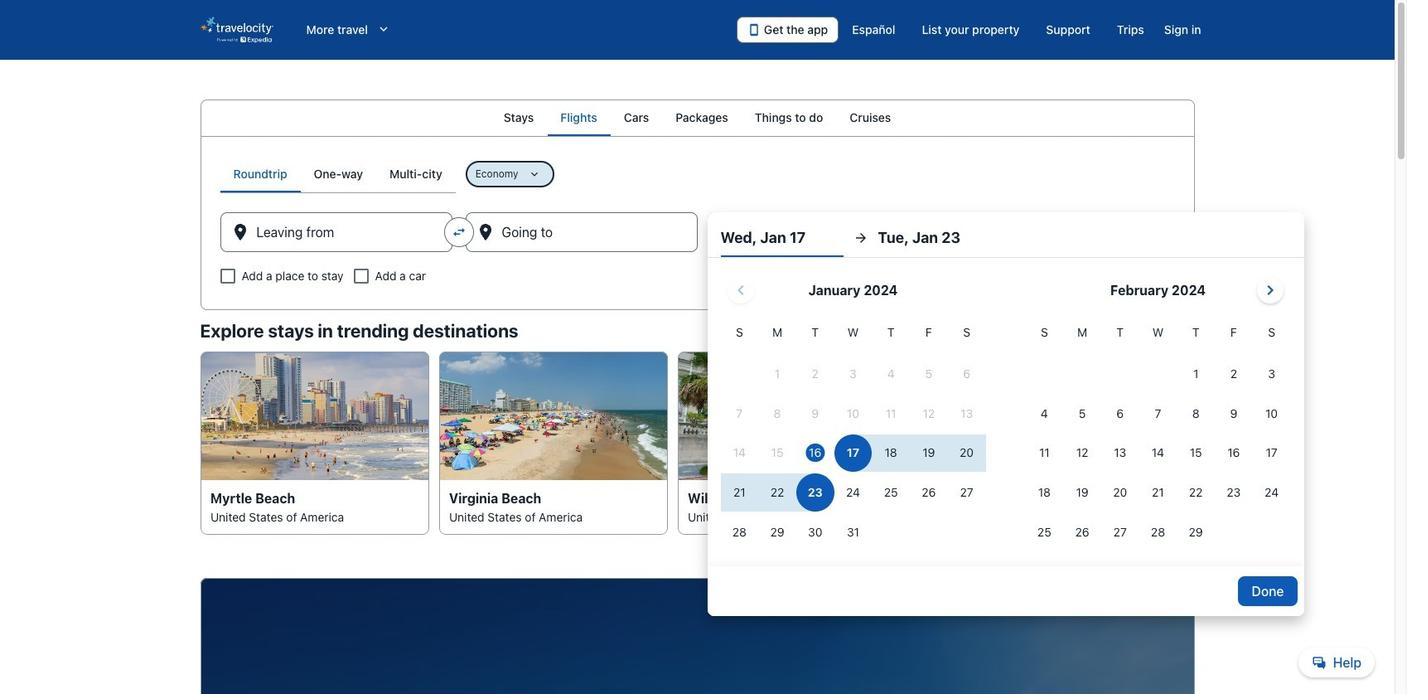 Task type: describe. For each thing, give the bounding box(es) containing it.
show next card image
[[1185, 433, 1205, 453]]

today element
[[806, 444, 825, 462]]

travelocity logo image
[[200, 17, 273, 43]]

1 vertical spatial tab list
[[220, 156, 456, 192]]

previous month image
[[731, 280, 751, 300]]

january 2024 element
[[721, 323, 986, 553]]

next month image
[[1261, 280, 1281, 300]]

myrtle beach showing general coastal views, swimming and a city image
[[200, 352, 429, 480]]

show previous card image
[[190, 433, 210, 453]]

swap origin and destination values image
[[451, 225, 466, 240]]



Task type: locate. For each thing, give the bounding box(es) containing it.
north myrtle beach showing a beach, a coastal town and general coastal views image
[[917, 352, 1146, 480]]

february 2024 element
[[1026, 323, 1291, 553]]

download the app button image
[[748, 23, 761, 36]]

virginia beach showing a beach, general coastal views and a coastal town image
[[439, 352, 668, 480]]

directional image
[[854, 231, 869, 245]]

0 vertical spatial tab list
[[200, 100, 1195, 136]]

main content
[[0, 100, 1396, 694]]

application
[[721, 270, 1291, 553]]

dillsboro image
[[1155, 352, 1384, 480]]

tab list
[[200, 100, 1195, 136], [220, 156, 456, 192]]

wilmington showing an administrative buidling image
[[678, 352, 907, 480]]



Task type: vqa. For each thing, say whether or not it's contained in the screenshot.
The Wilmington Showing An Administrative Buidling image
yes



